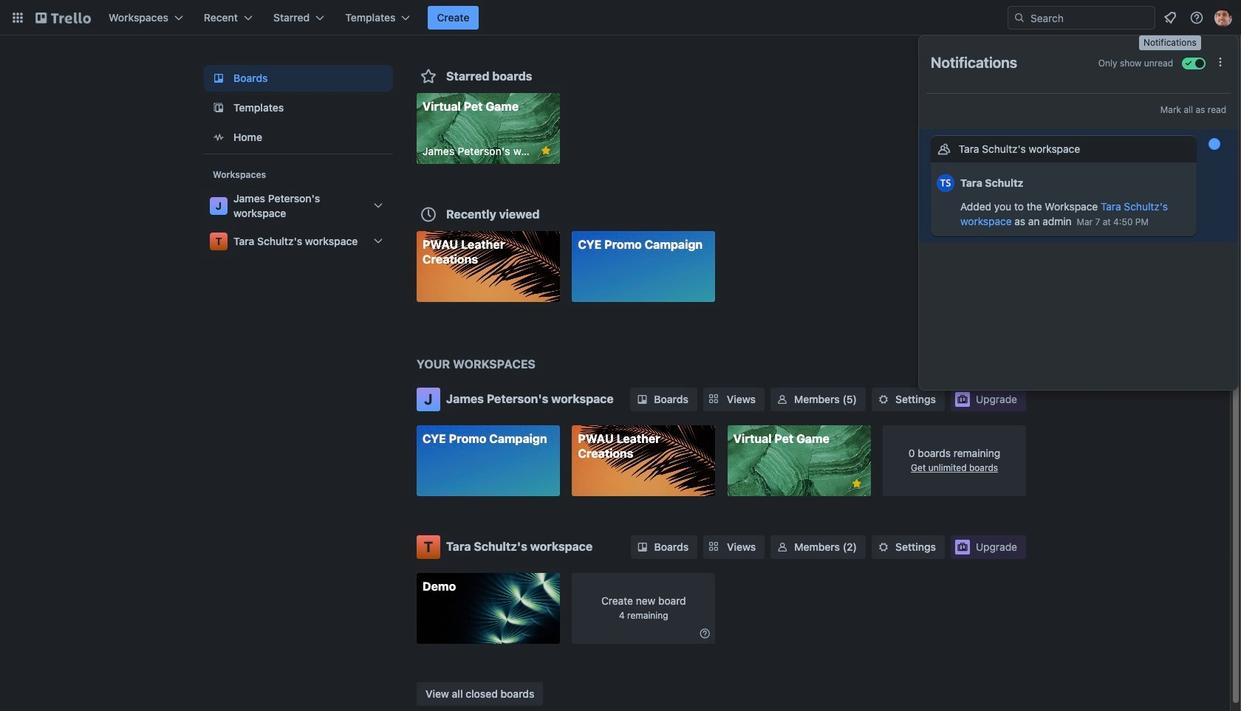 Task type: describe. For each thing, give the bounding box(es) containing it.
1 vertical spatial click to unstar this board. it will be removed from your starred list. image
[[850, 477, 864, 491]]

search image
[[1014, 12, 1026, 24]]

primary element
[[0, 0, 1242, 35]]

template board image
[[210, 99, 228, 117]]

tara schultz (taraschultz7) image
[[937, 172, 955, 194]]



Task type: vqa. For each thing, say whether or not it's contained in the screenshot.
sm image
yes



Task type: locate. For each thing, give the bounding box(es) containing it.
Search field
[[1008, 6, 1156, 30]]

home image
[[210, 129, 228, 146]]

0 notifications image
[[1162, 9, 1180, 27]]

tooltip
[[1140, 35, 1201, 50]]

1 horizontal spatial click to unstar this board. it will be removed from your starred list. image
[[850, 477, 864, 491]]

open information menu image
[[1190, 10, 1205, 25]]

0 horizontal spatial click to unstar this board. it will be removed from your starred list. image
[[539, 144, 553, 157]]

back to home image
[[35, 6, 91, 30]]

board image
[[210, 69, 228, 87]]

james peterson (jamespeterson93) image
[[1215, 9, 1233, 27]]

sm image
[[877, 392, 891, 407], [775, 540, 790, 555], [877, 540, 891, 555], [698, 626, 713, 641]]

0 vertical spatial click to unstar this board. it will be removed from your starred list. image
[[539, 144, 553, 157]]

click to unstar this board. it will be removed from your starred list. image
[[539, 144, 553, 157], [850, 477, 864, 491]]

sm image
[[635, 392, 650, 407], [775, 392, 790, 407], [635, 540, 650, 555]]



